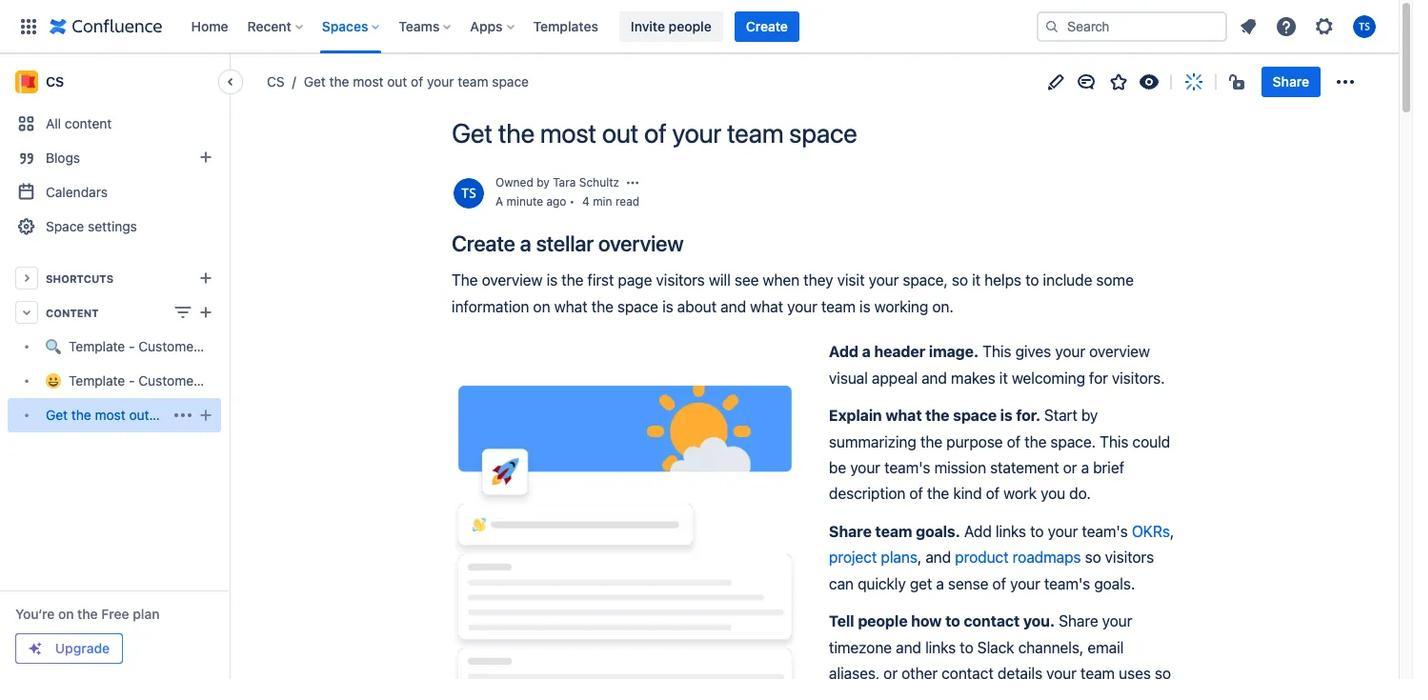 Task type: describe. For each thing, give the bounding box(es) containing it.
team inside share your timezone and links to slack channels, email aliases, or other contact details your team uses
[[1081, 665, 1115, 680]]

product roadmaps link
[[955, 549, 1081, 566]]

1 vertical spatial out
[[602, 117, 639, 149]]

tree inside 'space' element
[[8, 330, 321, 433]]

home link
[[185, 11, 234, 41]]

slack
[[978, 639, 1015, 656]]

page
[[618, 272, 652, 289]]

space settings link
[[8, 210, 221, 244]]

they
[[804, 272, 833, 289]]

visitors inside the overview is the first page visitors will see when they visit your space, so it helps to include some information on what the space is about and what your team is working on.
[[656, 272, 705, 289]]

summarizing
[[829, 433, 917, 450]]

makes
[[951, 369, 996, 387]]

you're on the free plan
[[15, 606, 160, 622]]

your inside start by summarizing the purpose of the space. this could be your team's mission statement or a brief description of the kind of work you do.
[[850, 459, 881, 476]]

no restrictions image
[[1227, 71, 1250, 93]]

to inside share your timezone and links to slack channels, email aliases, or other contact details your team uses
[[960, 639, 974, 656]]

quick summary image
[[1182, 71, 1205, 93]]

the left free
[[77, 606, 98, 622]]

0 vertical spatial get the most out of your team space
[[304, 73, 529, 90]]

visual
[[829, 369, 868, 387]]

overview for create a stellar overview
[[598, 231, 684, 256]]

notification icon image
[[1237, 15, 1260, 38]]

out inside tree
[[129, 407, 149, 424]]

2 horizontal spatial what
[[886, 407, 922, 424]]

home
[[191, 18, 228, 34]]

explain
[[829, 407, 882, 424]]

stop watching image
[[1138, 71, 1160, 93]]

for.
[[1016, 407, 1041, 424]]

teams button
[[393, 11, 459, 41]]

start by summarizing the purpose of the space. this could be your team's mission statement or a brief description of the kind of work you do.
[[829, 407, 1174, 503]]

or inside start by summarizing the purpose of the space. this could be your team's mission statement or a brief description of the kind of work you do.
[[1063, 459, 1077, 476]]

create a page image
[[194, 301, 217, 324]]

share your timezone and links to slack channels, email aliases, or other contact details your team uses 
[[829, 613, 1175, 680]]

a down owned
[[496, 194, 503, 208]]

0 horizontal spatial what
[[554, 298, 588, 315]]

and inside share your timezone and links to slack channels, email aliases, or other contact details your team uses
[[896, 639, 922, 656]]

this inside start by summarizing the purpose of the space. this could be your team's mission statement or a brief description of the kind of work you do.
[[1100, 433, 1129, 450]]

your inside share team goals. add links to your team's okrs , project plans , and product roadmaps
[[1048, 523, 1078, 540]]

1 horizontal spatial cs link
[[267, 72, 285, 91]]

share for share
[[1273, 73, 1309, 90]]

team inside the overview is the first page visitors will see when they visit your space, so it helps to include some information on what the space is about and what your team is working on.
[[821, 298, 856, 315]]

0 vertical spatial ,
[[1170, 523, 1174, 540]]

share button
[[1262, 67, 1321, 97]]

uses
[[1119, 665, 1151, 680]]

shortcuts
[[46, 272, 114, 284]]

the up owned
[[498, 117, 535, 149]]

space settings
[[46, 218, 137, 234]]

template - customer impact assessment
[[69, 339, 321, 355]]

create a blog image
[[194, 146, 217, 169]]

content
[[65, 115, 112, 132]]

you're
[[15, 606, 55, 622]]

customer for impact
[[138, 339, 199, 355]]

team inside share team goals. add links to your team's okrs , project plans , and product roadmaps
[[875, 523, 913, 540]]

content
[[46, 306, 99, 319]]

the
[[452, 272, 478, 289]]

people for tell
[[858, 613, 908, 630]]

a inside so visitors can quickly get a sense of your team's goals.
[[936, 575, 944, 592]]

mission
[[934, 459, 986, 476]]

all content
[[46, 115, 112, 132]]

working
[[875, 298, 929, 315]]

recent button
[[242, 11, 311, 41]]

be
[[829, 459, 846, 476]]

product
[[955, 549, 1009, 566]]

spaces button
[[316, 11, 387, 41]]

other
[[902, 665, 938, 680]]

- for template - customer impact assessment
[[129, 339, 135, 355]]

your inside so visitors can quickly get a sense of your team's goals.
[[1010, 575, 1040, 592]]

1 horizontal spatial what
[[750, 298, 783, 315]]

0 vertical spatial get
[[304, 73, 326, 90]]

people for invite
[[669, 18, 712, 34]]

sense
[[948, 575, 989, 592]]

about
[[677, 298, 717, 315]]

cs inside 'space' element
[[46, 73, 64, 90]]

4
[[582, 194, 590, 208]]

recent
[[247, 18, 291, 34]]

team's inside share team goals. add links to your team's okrs , project plans , and product roadmaps
[[1082, 523, 1128, 540]]

create for create a stellar overview
[[452, 231, 515, 256]]

assessment
[[248, 339, 321, 355]]

image.
[[929, 343, 979, 361]]

space,
[[903, 272, 948, 289]]

stellar
[[536, 231, 594, 256]]

so inside so visitors can quickly get a sense of your team's goals.
[[1085, 549, 1101, 566]]

owned
[[496, 175, 533, 190]]

is down stellar
[[547, 272, 558, 289]]

visit
[[837, 272, 865, 289]]

settings
[[88, 218, 137, 234]]

template for template - customer journey mapping
[[69, 373, 125, 389]]

brief
[[1093, 459, 1125, 476]]

invite people
[[631, 18, 712, 34]]

some
[[1096, 272, 1134, 289]]

spaces
[[322, 18, 368, 34]]

and inside the overview is the first page visitors will see when they visit your space, so it helps to include some information on what the space is about and what your team is working on.
[[721, 298, 746, 315]]

the down spaces
[[329, 73, 349, 90]]

by for start
[[1082, 407, 1098, 424]]

blogs
[[46, 150, 80, 166]]

template - customer journey mapping link
[[8, 364, 305, 398]]

manage page ownership image
[[625, 176, 640, 191]]

banner containing home
[[0, 0, 1399, 53]]

the down the "first"
[[591, 298, 614, 315]]

share for share team goals. add links to your team's okrs , project plans , and product roadmaps
[[829, 523, 872, 540]]

Search field
[[1037, 11, 1228, 41]]

invite people button
[[619, 11, 723, 41]]

templates link
[[528, 11, 604, 41]]

read
[[616, 194, 640, 208]]

start
[[1044, 407, 1078, 424]]

calendars link
[[8, 175, 221, 210]]

the down explain what the space is for.
[[921, 433, 943, 450]]

channels,
[[1018, 639, 1084, 656]]

visitors.
[[1112, 369, 1165, 387]]

on inside 'space' element
[[58, 606, 74, 622]]

your profile and preferences image
[[1353, 15, 1376, 38]]

invite
[[631, 18, 665, 34]]

so visitors can quickly get a sense of your team's goals.
[[829, 549, 1158, 592]]

0 horizontal spatial ,
[[918, 549, 922, 566]]

add shortcut image
[[194, 267, 217, 290]]

premium image
[[28, 641, 43, 657]]

is left about
[[662, 298, 673, 315]]

0 vertical spatial get the most out of your team space link
[[285, 72, 529, 91]]

a up visual
[[862, 343, 871, 361]]

you
[[1041, 485, 1066, 503]]

project
[[829, 549, 877, 566]]

helps
[[985, 272, 1022, 289]]

1 vertical spatial get the most out of your team space
[[452, 117, 857, 149]]

impact
[[202, 339, 244, 355]]

on inside the overview is the first page visitors will see when they visit your space, so it helps to include some information on what the space is about and what your team is working on.
[[533, 298, 550, 315]]

2 cs from the left
[[267, 73, 285, 90]]

appswitcher icon image
[[17, 15, 40, 38]]

to inside share team goals. add links to your team's okrs , project plans , and product roadmaps
[[1030, 523, 1044, 540]]

templates
[[533, 18, 598, 34]]

schultz
[[579, 175, 620, 190]]

so inside the overview is the first page visitors will see when they visit your space, so it helps to include some information on what the space is about and what your team is working on.
[[952, 272, 968, 289]]

get the most out of your team space inside tree
[[46, 407, 271, 424]]



Task type: locate. For each thing, give the bounding box(es) containing it.
to inside the overview is the first page visitors will see when they visit your space, so it helps to include some information on what the space is about and what your team is working on.
[[1026, 272, 1039, 289]]

most down template - customer journey mapping link
[[95, 407, 126, 424]]

0 horizontal spatial cs link
[[8, 63, 221, 101]]

more actions image
[[1334, 71, 1357, 93]]

goals. up plans at right bottom
[[916, 523, 961, 540]]

timezone
[[829, 639, 892, 656]]

links for and
[[925, 639, 956, 656]]

2 template from the top
[[69, 373, 125, 389]]

settings icon image
[[1313, 15, 1336, 38]]

2 horizontal spatial out
[[602, 117, 639, 149]]

your inside tree
[[169, 407, 196, 424]]

2 vertical spatial get
[[46, 407, 68, 424]]

cs link
[[8, 63, 221, 101], [267, 72, 285, 91]]

how
[[911, 613, 942, 630]]

0 vertical spatial or
[[1063, 459, 1077, 476]]

visitors up about
[[656, 272, 705, 289]]

of
[[411, 73, 423, 90], [644, 117, 667, 149], [153, 407, 165, 424], [1007, 433, 1021, 450], [910, 485, 923, 503], [986, 485, 1000, 503], [993, 575, 1006, 592]]

appeal
[[872, 369, 918, 387]]

1 vertical spatial on
[[58, 606, 74, 622]]

1 horizontal spatial goals.
[[1094, 575, 1135, 592]]

plans
[[881, 549, 918, 566]]

1 horizontal spatial visitors
[[1105, 549, 1154, 566]]

1 customer from the top
[[138, 339, 199, 355]]

most down spaces popup button
[[353, 73, 384, 90]]

can
[[829, 575, 854, 592]]

and inside this gives your overview visual appeal and makes it welcoming for visitors.
[[922, 369, 947, 387]]

a right get
[[936, 575, 944, 592]]

search image
[[1045, 19, 1060, 34]]

cs up the all
[[46, 73, 64, 90]]

0 horizontal spatial on
[[58, 606, 74, 622]]

1 vertical spatial it
[[999, 369, 1008, 387]]

1 horizontal spatial links
[[996, 523, 1026, 540]]

0 vertical spatial on
[[533, 298, 550, 315]]

this gives your overview visual appeal and makes it welcoming for visitors.
[[829, 343, 1165, 387]]

1 vertical spatial by
[[1082, 407, 1098, 424]]

1 vertical spatial share
[[829, 523, 872, 540]]

team's inside start by summarizing the purpose of the space. this could be your team's mission statement or a brief description of the kind of work you do.
[[884, 459, 931, 476]]

or inside share your timezone and links to slack channels, email aliases, or other contact details your team uses
[[884, 665, 898, 680]]

overview for this gives your overview visual appeal and makes it welcoming for visitors.
[[1089, 343, 1150, 361]]

first
[[588, 272, 614, 289]]

banner
[[0, 0, 1399, 53]]

team's down roadmaps
[[1044, 575, 1090, 592]]

most inside tree
[[95, 407, 126, 424]]

will
[[709, 272, 731, 289]]

0 horizontal spatial visitors
[[656, 272, 705, 289]]

share team goals. add links to your team's okrs , project plans , and product roadmaps
[[829, 523, 1178, 566]]

tell
[[829, 613, 854, 630]]

this up "makes"
[[983, 343, 1012, 361]]

share inside dropdown button
[[1273, 73, 1309, 90]]

0 horizontal spatial it
[[972, 272, 981, 289]]

visitors inside so visitors can quickly get a sense of your team's goals.
[[1105, 549, 1154, 566]]

a left stellar
[[520, 231, 531, 256]]

1 horizontal spatial most
[[353, 73, 384, 90]]

,
[[1170, 523, 1174, 540], [918, 549, 922, 566]]

1 vertical spatial team's
[[1082, 523, 1128, 540]]

upgrade button
[[16, 635, 122, 663]]

upgrade
[[55, 640, 110, 657]]

2 horizontal spatial most
[[540, 117, 597, 149]]

is
[[547, 272, 558, 289], [662, 298, 673, 315], [860, 298, 871, 315], [1000, 407, 1013, 424]]

0 horizontal spatial overview
[[482, 272, 543, 289]]

change view image
[[172, 301, 194, 324]]

on
[[533, 298, 550, 315], [58, 606, 74, 622]]

add up the product
[[964, 523, 992, 540]]

2 horizontal spatial get
[[452, 117, 493, 149]]

0 horizontal spatial most
[[95, 407, 126, 424]]

add inside share team goals. add links to your team's okrs , project plans , and product roadmaps
[[964, 523, 992, 540]]

this inside this gives your overview visual appeal and makes it welcoming for visitors.
[[983, 343, 1012, 361]]

0 horizontal spatial so
[[952, 272, 968, 289]]

to right how
[[945, 613, 960, 630]]

2 customer from the top
[[138, 373, 199, 389]]

it right "makes"
[[999, 369, 1008, 387]]

0 vertical spatial create
[[746, 18, 788, 34]]

1 horizontal spatial cs
[[267, 73, 285, 90]]

owned by tara schultz
[[496, 175, 620, 190]]

1 horizontal spatial get
[[304, 73, 326, 90]]

visitors down okrs link
[[1105, 549, 1154, 566]]

the
[[329, 73, 349, 90], [498, 117, 535, 149], [562, 272, 584, 289], [591, 298, 614, 315], [926, 407, 950, 424], [71, 407, 91, 424], [921, 433, 943, 450], [1025, 433, 1047, 450], [927, 485, 949, 503], [77, 606, 98, 622]]

gives
[[1016, 343, 1051, 361]]

overview inside the overview is the first page visitors will see when they visit your space, so it helps to include some information on what the space is about and what your team is working on.
[[482, 272, 543, 289]]

1 vertical spatial create
[[452, 231, 515, 256]]

create inside create link
[[746, 18, 788, 34]]

0 vertical spatial goals.
[[916, 523, 961, 540]]

0 vertical spatial template
[[69, 339, 125, 355]]

global element
[[11, 0, 1033, 53]]

1 horizontal spatial get the most out of your team space link
[[285, 72, 529, 91]]

tell people how to contact you.
[[829, 613, 1055, 630]]

tara schultz image
[[454, 178, 484, 209]]

0 horizontal spatial this
[[983, 343, 1012, 361]]

1 vertical spatial most
[[540, 117, 597, 149]]

add
[[829, 343, 859, 361], [964, 523, 992, 540]]

1 horizontal spatial it
[[999, 369, 1008, 387]]

share right no restrictions image
[[1273, 73, 1309, 90]]

details
[[998, 665, 1043, 680]]

get
[[910, 575, 932, 592]]

0 vertical spatial so
[[952, 272, 968, 289]]

links up product roadmaps link
[[996, 523, 1026, 540]]

see
[[735, 272, 759, 289]]

people inside button
[[669, 18, 712, 34]]

minute
[[507, 194, 543, 208]]

1 vertical spatial visitors
[[1105, 549, 1154, 566]]

1 vertical spatial contact
[[942, 665, 994, 680]]

by right start
[[1082, 407, 1098, 424]]

blogs link
[[8, 141, 221, 175]]

0 horizontal spatial or
[[884, 665, 898, 680]]

add up visual
[[829, 343, 859, 361]]

space inside tree
[[234, 407, 271, 424]]

out down template - customer journey mapping link
[[129, 407, 149, 424]]

2 vertical spatial most
[[95, 407, 126, 424]]

get the most out of your team space link down teams
[[285, 72, 529, 91]]

teams
[[399, 18, 440, 34]]

or down space.
[[1063, 459, 1077, 476]]

could
[[1133, 433, 1170, 450]]

overview inside this gives your overview visual appeal and makes it welcoming for visitors.
[[1089, 343, 1150, 361]]

contact down slack
[[942, 665, 994, 680]]

so right roadmaps
[[1085, 549, 1101, 566]]

0 horizontal spatial get
[[46, 407, 68, 424]]

0 horizontal spatial out
[[129, 407, 149, 424]]

2 vertical spatial out
[[129, 407, 149, 424]]

apps
[[470, 18, 503, 34]]

or left other
[[884, 665, 898, 680]]

1 horizontal spatial so
[[1085, 549, 1101, 566]]

0 horizontal spatial by
[[537, 175, 550, 190]]

share for share your timezone and links to slack channels, email aliases, or other contact details your team uses 
[[1059, 613, 1099, 630]]

template - customer impact assessment link
[[8, 330, 321, 364]]

links
[[996, 523, 1026, 540], [925, 639, 956, 656]]

explain what the space is for.
[[829, 407, 1044, 424]]

0 vertical spatial -
[[129, 339, 135, 355]]

a inside start by summarizing the purpose of the space. this could be your team's mission statement or a brief description of the kind of work you do.
[[1081, 459, 1089, 476]]

0 vertical spatial links
[[996, 523, 1026, 540]]

by
[[537, 175, 550, 190], [1082, 407, 1098, 424]]

do.
[[1069, 485, 1091, 503]]

you.
[[1023, 613, 1055, 630]]

1 vertical spatial this
[[1100, 433, 1129, 450]]

2 horizontal spatial share
[[1273, 73, 1309, 90]]

to up roadmaps
[[1030, 523, 1044, 540]]

get the most out of your team space link down template - customer journey mapping at the bottom of the page
[[8, 398, 271, 433]]

is down visit
[[860, 298, 871, 315]]

1 horizontal spatial out
[[387, 73, 407, 90]]

0 horizontal spatial get the most out of your team space link
[[8, 398, 271, 433]]

0 vertical spatial overview
[[598, 231, 684, 256]]

1 cs from the left
[[46, 73, 64, 90]]

and up other
[[896, 639, 922, 656]]

create link
[[735, 11, 799, 41]]

2 vertical spatial get the most out of your team space
[[46, 407, 271, 424]]

free
[[101, 606, 129, 622]]

2 vertical spatial team's
[[1044, 575, 1090, 592]]

0 horizontal spatial cs
[[46, 73, 64, 90]]

and down image.
[[922, 369, 947, 387]]

1 vertical spatial ,
[[918, 549, 922, 566]]

overview up the visitors.
[[1089, 343, 1150, 361]]

4 min read
[[582, 194, 640, 208]]

1 vertical spatial add
[[964, 523, 992, 540]]

by for owned
[[537, 175, 550, 190]]

goals. inside so visitors can quickly get a sense of your team's goals.
[[1094, 575, 1135, 592]]

of inside so visitors can quickly get a sense of your team's goals.
[[993, 575, 1006, 592]]

team's down summarizing
[[884, 459, 931, 476]]

0 horizontal spatial create
[[452, 231, 515, 256]]

most up tara
[[540, 117, 597, 149]]

team inside tree
[[200, 407, 230, 424]]

a left brief
[[1081, 459, 1089, 476]]

0 vertical spatial contact
[[964, 613, 1020, 630]]

get the most out of your team space up manage page ownership image on the left
[[452, 117, 857, 149]]

and down see
[[721, 298, 746, 315]]

team's inside so visitors can quickly get a sense of your team's goals.
[[1044, 575, 1090, 592]]

1 horizontal spatial this
[[1100, 433, 1129, 450]]

cs link up "all content" "link"
[[8, 63, 221, 101]]

0 horizontal spatial people
[[669, 18, 712, 34]]

links down tell people how to contact you.
[[925, 639, 956, 656]]

a
[[496, 194, 503, 208], [520, 231, 531, 256], [862, 343, 871, 361], [1081, 459, 1089, 476], [936, 575, 944, 592]]

1 vertical spatial people
[[858, 613, 908, 630]]

1 vertical spatial get the most out of your team space link
[[8, 398, 271, 433]]

1 vertical spatial -
[[129, 373, 135, 389]]

1 horizontal spatial create
[[746, 18, 788, 34]]

cs down recent popup button on the top
[[267, 73, 285, 90]]

mapping
[[251, 373, 305, 389]]

star image
[[1107, 71, 1130, 93]]

customer for journey
[[138, 373, 199, 389]]

0 horizontal spatial goals.
[[916, 523, 961, 540]]

out down teams
[[387, 73, 407, 90]]

share up the project
[[829, 523, 872, 540]]

it left "helps" at right
[[972, 272, 981, 289]]

1 horizontal spatial ,
[[1170, 523, 1174, 540]]

1 horizontal spatial overview
[[598, 231, 684, 256]]

the down template - customer journey mapping link
[[71, 407, 91, 424]]

cs link inside 'space' element
[[8, 63, 221, 101]]

tree
[[8, 330, 321, 433]]

all content link
[[8, 107, 221, 141]]

get inside tree
[[46, 407, 68, 424]]

2 vertical spatial share
[[1059, 613, 1099, 630]]

0 vertical spatial team's
[[884, 459, 931, 476]]

kind
[[953, 485, 982, 503]]

the left the "first"
[[562, 272, 584, 289]]

on right information at the left top of page
[[533, 298, 550, 315]]

by inside start by summarizing the purpose of the space. this could be your team's mission statement or a brief description of the kind of work you do.
[[1082, 407, 1098, 424]]

overview
[[598, 231, 684, 256], [482, 272, 543, 289], [1089, 343, 1150, 361]]

- down 'template - customer impact assessment' link at the left of the page
[[129, 373, 135, 389]]

edit this page image
[[1044, 71, 1067, 93]]

the left the kind
[[927, 485, 949, 503]]

1 horizontal spatial or
[[1063, 459, 1077, 476]]

1 vertical spatial template
[[69, 373, 125, 389]]

0 vertical spatial it
[[972, 272, 981, 289]]

when
[[763, 272, 800, 289]]

goals.
[[916, 523, 961, 540], [1094, 575, 1135, 592]]

1 vertical spatial get
[[452, 117, 493, 149]]

add a header image.
[[829, 343, 979, 361]]

1 vertical spatial or
[[884, 665, 898, 680]]

0 vertical spatial visitors
[[656, 272, 705, 289]]

share up email on the right bottom of the page
[[1059, 613, 1099, 630]]

information
[[452, 298, 529, 315]]

contact up slack
[[964, 613, 1020, 630]]

copy image
[[682, 232, 705, 254]]

to left slack
[[960, 639, 974, 656]]

to
[[1026, 272, 1039, 289], [1030, 523, 1044, 540], [945, 613, 960, 630], [960, 639, 974, 656]]

0 vertical spatial customer
[[138, 339, 199, 355]]

contact
[[964, 613, 1020, 630], [942, 665, 994, 680]]

space
[[46, 218, 84, 234]]

visitors
[[656, 272, 705, 289], [1105, 549, 1154, 566]]

welcoming
[[1012, 369, 1085, 387]]

okrs
[[1132, 523, 1170, 540]]

people right invite
[[669, 18, 712, 34]]

description
[[829, 485, 906, 503]]

apps button
[[465, 11, 522, 41]]

, down could at the bottom right of the page
[[1170, 523, 1174, 540]]

it inside this gives your overview visual appeal and makes it welcoming for visitors.
[[999, 369, 1008, 387]]

0 vertical spatial this
[[983, 343, 1012, 361]]

0 horizontal spatial add
[[829, 343, 859, 361]]

tree containing template - customer impact assessment
[[8, 330, 321, 433]]

so up on.
[[952, 272, 968, 289]]

team
[[458, 73, 488, 90], [727, 117, 784, 149], [821, 298, 856, 315], [200, 407, 230, 424], [875, 523, 913, 540], [1081, 665, 1115, 680]]

1 horizontal spatial share
[[1059, 613, 1099, 630]]

your inside this gives your overview visual appeal and makes it welcoming for visitors.
[[1055, 343, 1086, 361]]

1 horizontal spatial on
[[533, 298, 550, 315]]

by left tara
[[537, 175, 550, 190]]

1 vertical spatial goals.
[[1094, 575, 1135, 592]]

1 template from the top
[[69, 339, 125, 355]]

1 vertical spatial overview
[[482, 272, 543, 289]]

help icon image
[[1275, 15, 1298, 38]]

template
[[69, 339, 125, 355], [69, 373, 125, 389]]

or
[[1063, 459, 1077, 476], [884, 665, 898, 680]]

purpose
[[947, 433, 1003, 450]]

1 vertical spatial so
[[1085, 549, 1101, 566]]

0 vertical spatial out
[[387, 73, 407, 90]]

- for template - customer journey mapping
[[129, 373, 135, 389]]

cs link down recent popup button on the top
[[267, 72, 285, 91]]

people up "timezone"
[[858, 613, 908, 630]]

share
[[1273, 73, 1309, 90], [829, 523, 872, 540], [1059, 613, 1099, 630]]

tara schultz link
[[553, 175, 620, 190]]

the down for.
[[1025, 433, 1047, 450]]

and inside share team goals. add links to your team's okrs , project plans , and product roadmaps
[[926, 549, 951, 566]]

cs
[[46, 73, 64, 90], [267, 73, 285, 90]]

, up get
[[918, 549, 922, 566]]

a minute ago
[[496, 194, 566, 208]]

- down content "dropdown button"
[[129, 339, 135, 355]]

get the most out of your team space down teams
[[304, 73, 529, 90]]

confluence image
[[50, 15, 162, 38], [50, 15, 162, 38]]

share inside share team goals. add links to your team's okrs , project plans , and product roadmaps
[[829, 523, 872, 540]]

template for template - customer impact assessment
[[69, 339, 125, 355]]

statement
[[990, 459, 1059, 476]]

more actions image
[[172, 404, 194, 427]]

to right "helps" at right
[[1026, 272, 1039, 289]]

space inside the overview is the first page visitors will see when they visit your space, so it helps to include some information on what the space is about and what your team is working on.
[[617, 298, 659, 315]]

the overview is the first page visitors will see when they visit your space, so it helps to include some information on what the space is about and what your team is working on.
[[452, 272, 1138, 315]]

of inside tree
[[153, 407, 165, 424]]

for
[[1089, 369, 1108, 387]]

team's down "do."
[[1082, 523, 1128, 540]]

out up manage page ownership image on the left
[[602, 117, 639, 149]]

what down when
[[750, 298, 783, 315]]

on right you're
[[58, 606, 74, 622]]

and up get
[[926, 549, 951, 566]]

header
[[874, 343, 926, 361]]

1 vertical spatial links
[[925, 639, 956, 656]]

contact inside share your timezone and links to slack channels, email aliases, or other contact details your team uses
[[942, 665, 994, 680]]

include
[[1043, 272, 1093, 289]]

customer down 'template - customer impact assessment' link at the left of the page
[[138, 373, 199, 389]]

tara
[[553, 175, 576, 190]]

0 vertical spatial share
[[1273, 73, 1309, 90]]

0 horizontal spatial links
[[925, 639, 956, 656]]

0 vertical spatial add
[[829, 343, 859, 361]]

links inside share your timezone and links to slack channels, email aliases, or other contact details your team uses
[[925, 639, 956, 656]]

overview up page
[[598, 231, 684, 256]]

2 horizontal spatial overview
[[1089, 343, 1150, 361]]

links inside share team goals. add links to your team's okrs , project plans , and product roadmaps
[[996, 523, 1026, 540]]

goals. inside share team goals. add links to your team's okrs , project plans , and product roadmaps
[[916, 523, 961, 540]]

roadmaps
[[1013, 549, 1081, 566]]

customer up template - customer journey mapping link
[[138, 339, 199, 355]]

1 horizontal spatial add
[[964, 523, 992, 540]]

journey
[[202, 373, 248, 389]]

plan
[[133, 606, 160, 622]]

the up purpose at the right of the page
[[926, 407, 950, 424]]

0 vertical spatial people
[[669, 18, 712, 34]]

share inside share your timezone and links to slack channels, email aliases, or other contact details your team uses
[[1059, 613, 1099, 630]]

most
[[353, 73, 384, 90], [540, 117, 597, 149], [95, 407, 126, 424]]

get the most out of your team space down template - customer journey mapping link
[[46, 407, 271, 424]]

create a child page image
[[194, 404, 217, 427]]

is left for.
[[1000, 407, 1013, 424]]

overview up information at the left top of page
[[482, 272, 543, 289]]

what down the "first"
[[554, 298, 588, 315]]

space element
[[0, 53, 321, 680]]

0 vertical spatial most
[[353, 73, 384, 90]]

2 vertical spatial overview
[[1089, 343, 1150, 361]]

create for create
[[746, 18, 788, 34]]

it inside the overview is the first page visitors will see when they visit your space, so it helps to include some information on what the space is about and what your team is working on.
[[972, 272, 981, 289]]

min
[[593, 194, 612, 208]]

2 - from the top
[[129, 373, 135, 389]]

what down appeal
[[886, 407, 922, 424]]

1 horizontal spatial people
[[858, 613, 908, 630]]

1 - from the top
[[129, 339, 135, 355]]

goals. down okrs
[[1094, 575, 1135, 592]]

content button
[[8, 295, 221, 330]]

this up brief
[[1100, 433, 1129, 450]]

links for add
[[996, 523, 1026, 540]]



Task type: vqa. For each thing, say whether or not it's contained in the screenshot.
SHARE Dropdown Button at the top
yes



